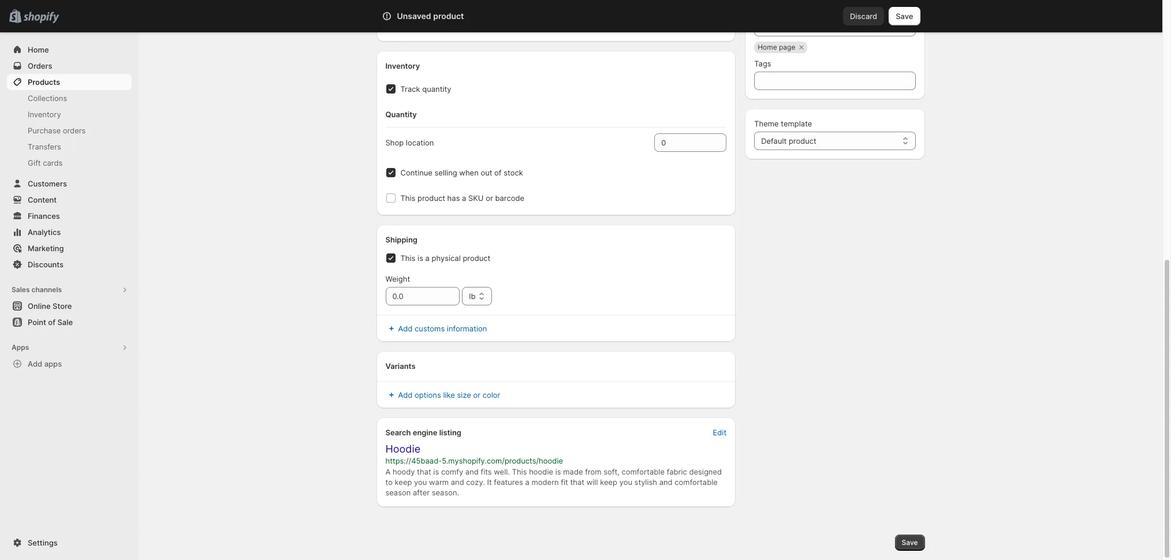 Task type: locate. For each thing, give the bounding box(es) containing it.
discard button
[[844, 7, 885, 25]]

add customs information
[[398, 324, 487, 333]]

products link
[[7, 74, 132, 90]]

customs
[[415, 324, 445, 333]]

or inside button
[[474, 391, 481, 400]]

home link
[[7, 42, 132, 58]]

hoodie
[[386, 443, 421, 455]]

this is a physical product
[[401, 254, 491, 263]]

1 vertical spatial search
[[386, 428, 411, 437]]

1 horizontal spatial inventory
[[386, 61, 420, 70]]

tags
[[755, 59, 772, 68]]

2 vertical spatial add
[[398, 391, 413, 400]]

add
[[398, 324, 413, 333], [28, 359, 42, 369], [398, 391, 413, 400]]

online
[[28, 302, 51, 311]]

this down continue
[[401, 194, 416, 203]]

information
[[447, 324, 487, 333]]

search right unsaved at the top left
[[433, 12, 458, 21]]

keep down soft,
[[600, 478, 618, 487]]

0 vertical spatial save button
[[889, 7, 921, 25]]

home up tags
[[758, 43, 778, 51]]

location
[[406, 138, 434, 147]]

add inside add options like size or color button
[[398, 391, 413, 400]]

product for default
[[789, 136, 817, 146]]

0 horizontal spatial of
[[48, 318, 55, 327]]

soft,
[[604, 467, 620, 477]]

inventory up track
[[386, 61, 420, 70]]

this up features
[[512, 467, 527, 477]]

1 vertical spatial a
[[426, 254, 430, 263]]

continue
[[401, 168, 433, 177]]

product for this
[[418, 194, 445, 203]]

0 vertical spatial of
[[495, 168, 502, 177]]

2 horizontal spatial and
[[660, 478, 673, 487]]

search up hoodie
[[386, 428, 411, 437]]

purchase
[[28, 126, 61, 135]]

product right unsaved at the top left
[[433, 11, 464, 21]]

1 horizontal spatial keep
[[600, 478, 618, 487]]

edit
[[713, 428, 727, 437]]

0 horizontal spatial and
[[451, 478, 464, 487]]

Collections text field
[[755, 18, 916, 36]]

comfortable up stylish
[[622, 467, 665, 477]]

0 vertical spatial search
[[433, 12, 458, 21]]

shopify image
[[23, 12, 59, 24]]

you up after
[[414, 478, 427, 487]]

1 horizontal spatial search
[[433, 12, 458, 21]]

a
[[386, 467, 391, 477]]

home
[[758, 43, 778, 51], [28, 45, 49, 54]]

of left sale at the bottom left
[[48, 318, 55, 327]]

1 vertical spatial inventory
[[28, 110, 61, 119]]

search for search
[[433, 12, 458, 21]]

0 horizontal spatial that
[[417, 467, 431, 477]]

1 vertical spatial that
[[571, 478, 585, 487]]

and down comfy
[[451, 478, 464, 487]]

2 horizontal spatial a
[[526, 478, 530, 487]]

settings
[[28, 539, 58, 548]]

theme
[[755, 119, 779, 128]]

a inside "hoodie https://45baad-5.myshopify.com/products/hoodie a hoody that is comfy and fits well. this hoodie is made from soft, comfortable fabric designed to keep you warm and cozy. it features a modern fit that will keep you stylish and comfortable season after season."
[[526, 478, 530, 487]]

a right has at top
[[462, 194, 467, 203]]

add apps button
[[7, 356, 132, 372]]

add left options
[[398, 391, 413, 400]]

products
[[28, 77, 60, 87]]

barcode
[[495, 194, 525, 203]]

this
[[401, 194, 416, 203], [401, 254, 416, 263], [512, 467, 527, 477]]

home up orders
[[28, 45, 49, 54]]

add for add customs information
[[398, 324, 413, 333]]

add left apps
[[28, 359, 42, 369]]

made
[[564, 467, 583, 477]]

0 vertical spatial a
[[462, 194, 467, 203]]

None number field
[[655, 133, 710, 152]]

0 horizontal spatial home
[[28, 45, 49, 54]]

finances
[[28, 211, 60, 221]]

default product
[[762, 136, 817, 146]]

search inside button
[[433, 12, 458, 21]]

fabric
[[667, 467, 687, 477]]

0 vertical spatial save
[[896, 12, 914, 21]]

add inside add apps button
[[28, 359, 42, 369]]

quantity
[[423, 84, 452, 94]]

after
[[413, 488, 430, 498]]

or
[[486, 194, 493, 203], [474, 391, 481, 400]]

1 horizontal spatial that
[[571, 478, 585, 487]]

2 vertical spatial this
[[512, 467, 527, 477]]

0 horizontal spatial you
[[414, 478, 427, 487]]

a down the 'hoodie'
[[526, 478, 530, 487]]

is
[[418, 254, 424, 263], [434, 467, 439, 477], [556, 467, 561, 477]]

1 vertical spatial save button
[[895, 535, 925, 551]]

modern
[[532, 478, 559, 487]]

Tags text field
[[755, 72, 916, 90]]

add left customs
[[398, 324, 413, 333]]

edit button
[[706, 425, 734, 441]]

is left physical
[[418, 254, 424, 263]]

point of sale link
[[7, 314, 132, 331]]

1 horizontal spatial or
[[486, 194, 493, 203]]

0 vertical spatial or
[[486, 194, 493, 203]]

comfortable down designed
[[675, 478, 718, 487]]

orders link
[[7, 58, 132, 74]]

1 vertical spatial save
[[902, 539, 918, 547]]

point of sale button
[[0, 314, 139, 331]]

1 horizontal spatial home
[[758, 43, 778, 51]]

this for this product has a sku or barcode
[[401, 194, 416, 203]]

and down fabric
[[660, 478, 673, 487]]

inventory
[[386, 61, 420, 70], [28, 110, 61, 119]]

lb
[[469, 292, 476, 301]]

hoodie https://45baad-5.myshopify.com/products/hoodie a hoody that is comfy and fits well. this hoodie is made from soft, comfortable fabric designed to keep you warm and cozy. it features a modern fit that will keep you stylish and comfortable season after season.
[[386, 443, 722, 498]]

0 horizontal spatial keep
[[395, 478, 412, 487]]

to
[[386, 478, 393, 487]]

add inside add customs information button
[[398, 324, 413, 333]]

has
[[448, 194, 460, 203]]

fit
[[561, 478, 568, 487]]

of right out
[[495, 168, 502, 177]]

purchase orders link
[[7, 123, 132, 139]]

product right physical
[[463, 254, 491, 263]]

home for home page
[[758, 43, 778, 51]]

1 vertical spatial this
[[401, 254, 416, 263]]

that down made
[[571, 478, 585, 487]]

it
[[487, 478, 492, 487]]

default
[[762, 136, 787, 146]]

features
[[494, 478, 523, 487]]

product for unsaved
[[433, 11, 464, 21]]

or right sku
[[486, 194, 493, 203]]

save
[[896, 12, 914, 21], [902, 539, 918, 547]]

and up cozy.
[[466, 467, 479, 477]]

product left has at top
[[418, 194, 445, 203]]

or right size
[[474, 391, 481, 400]]

product down the template
[[789, 136, 817, 146]]

options
[[415, 391, 441, 400]]

1 vertical spatial comfortable
[[675, 478, 718, 487]]

keep
[[395, 478, 412, 487], [600, 478, 618, 487]]

orders
[[28, 61, 52, 70]]

customers link
[[7, 176, 132, 192]]

template
[[781, 119, 813, 128]]

search button
[[414, 7, 749, 25]]

listing
[[440, 428, 462, 437]]

that
[[417, 467, 431, 477], [571, 478, 585, 487]]

1 vertical spatial or
[[474, 391, 481, 400]]

a left physical
[[426, 254, 430, 263]]

marketing link
[[7, 240, 132, 257]]

and
[[466, 467, 479, 477], [451, 478, 464, 487], [660, 478, 673, 487]]

settings link
[[7, 535, 132, 551]]

search for search engine listing
[[386, 428, 411, 437]]

of
[[495, 168, 502, 177], [48, 318, 55, 327]]

is up warm
[[434, 467, 439, 477]]

when
[[460, 168, 479, 177]]

1 horizontal spatial you
[[620, 478, 633, 487]]

inventory link
[[7, 106, 132, 123]]

1 vertical spatial add
[[28, 359, 42, 369]]

2 vertical spatial a
[[526, 478, 530, 487]]

this down shipping
[[401, 254, 416, 263]]

0 vertical spatial add
[[398, 324, 413, 333]]

1 horizontal spatial and
[[466, 467, 479, 477]]

0 vertical spatial comfortable
[[622, 467, 665, 477]]

keep down hoody
[[395, 478, 412, 487]]

of inside button
[[48, 318, 55, 327]]

0 vertical spatial that
[[417, 467, 431, 477]]

that down https://45baad-
[[417, 467, 431, 477]]

0 horizontal spatial search
[[386, 428, 411, 437]]

0 vertical spatial this
[[401, 194, 416, 203]]

store
[[53, 302, 72, 311]]

5.myshopify.com/products/hoodie
[[442, 456, 563, 466]]

inventory up purchase
[[28, 110, 61, 119]]

discard
[[851, 12, 878, 21]]

0 horizontal spatial or
[[474, 391, 481, 400]]

gift cards link
[[7, 155, 132, 171]]

0 horizontal spatial is
[[418, 254, 424, 263]]

you down soft,
[[620, 478, 633, 487]]

is up fit
[[556, 467, 561, 477]]

1 vertical spatial of
[[48, 318, 55, 327]]

apps button
[[7, 340, 132, 356]]



Task type: describe. For each thing, give the bounding box(es) containing it.
finances link
[[7, 208, 132, 224]]

shop location
[[386, 138, 434, 147]]

search engine listing
[[386, 428, 462, 437]]

home for home
[[28, 45, 49, 54]]

customers
[[28, 179, 67, 188]]

track quantity
[[401, 84, 452, 94]]

home page
[[758, 43, 796, 51]]

apps
[[12, 343, 29, 352]]

channels
[[31, 285, 62, 294]]

0 horizontal spatial inventory
[[28, 110, 61, 119]]

continue selling when out of stock
[[401, 168, 523, 177]]

track
[[401, 84, 420, 94]]

stock
[[504, 168, 523, 177]]

add for add apps
[[28, 359, 42, 369]]

sku
[[469, 194, 484, 203]]

theme template
[[755, 119, 813, 128]]

cozy.
[[467, 478, 485, 487]]

add options like size or color button
[[379, 387, 508, 403]]

physical
[[432, 254, 461, 263]]

stylish
[[635, 478, 658, 487]]

season.
[[432, 488, 459, 498]]

engine
[[413, 428, 438, 437]]

out
[[481, 168, 493, 177]]

page
[[779, 43, 796, 51]]

1 horizontal spatial is
[[434, 467, 439, 477]]

sale
[[57, 318, 73, 327]]

season
[[386, 488, 411, 498]]

color
[[483, 391, 501, 400]]

quantity
[[386, 110, 417, 119]]

1 horizontal spatial of
[[495, 168, 502, 177]]

variants
[[386, 362, 416, 371]]

collections
[[28, 94, 67, 103]]

1 horizontal spatial comfortable
[[675, 478, 718, 487]]

hoody
[[393, 467, 415, 477]]

transfers link
[[7, 139, 132, 155]]

discounts
[[28, 260, 64, 269]]

size
[[457, 391, 471, 400]]

warm
[[429, 478, 449, 487]]

this inside "hoodie https://45baad-5.myshopify.com/products/hoodie a hoody that is comfy and fits well. this hoodie is made from soft, comfortable fabric designed to keep you warm and cozy. it features a modern fit that will keep you stylish and comfortable season after season."
[[512, 467, 527, 477]]

1 you from the left
[[414, 478, 427, 487]]

hoodie
[[529, 467, 554, 477]]

well.
[[494, 467, 510, 477]]

0 horizontal spatial a
[[426, 254, 430, 263]]

online store button
[[0, 298, 139, 314]]

this product has a sku or barcode
[[401, 194, 525, 203]]

point of sale
[[28, 318, 73, 327]]

add apps
[[28, 359, 62, 369]]

marketing
[[28, 244, 64, 253]]

2 you from the left
[[620, 478, 633, 487]]

apps
[[44, 359, 62, 369]]

1 horizontal spatial a
[[462, 194, 467, 203]]

shop
[[386, 138, 404, 147]]

content
[[28, 195, 57, 205]]

unsaved
[[397, 11, 431, 21]]

fits
[[481, 467, 492, 477]]

cards
[[43, 158, 63, 168]]

content link
[[7, 192, 132, 208]]

sales
[[12, 285, 30, 294]]

1 keep from the left
[[395, 478, 412, 487]]

discounts link
[[7, 257, 132, 273]]

point
[[28, 318, 46, 327]]

online store link
[[7, 298, 132, 314]]

sales channels button
[[7, 282, 132, 298]]

transfers
[[28, 142, 61, 151]]

https://45baad-
[[386, 456, 442, 466]]

2 horizontal spatial is
[[556, 467, 561, 477]]

analytics link
[[7, 224, 132, 240]]

gift
[[28, 158, 41, 168]]

purchase orders
[[28, 126, 86, 135]]

0 vertical spatial inventory
[[386, 61, 420, 70]]

selling
[[435, 168, 457, 177]]

gift cards
[[28, 158, 63, 168]]

unsaved product
[[397, 11, 464, 21]]

2 keep from the left
[[600, 478, 618, 487]]

collections link
[[7, 90, 132, 106]]

Weight text field
[[386, 287, 460, 306]]

this for this is a physical product
[[401, 254, 416, 263]]

home page link
[[758, 42, 796, 53]]

add for add options like size or color
[[398, 391, 413, 400]]

comfy
[[441, 467, 464, 477]]

add options like size or color
[[398, 391, 501, 400]]

0 horizontal spatial comfortable
[[622, 467, 665, 477]]

online store
[[28, 302, 72, 311]]



Task type: vqa. For each thing, say whether or not it's contained in the screenshot.
Unit)
no



